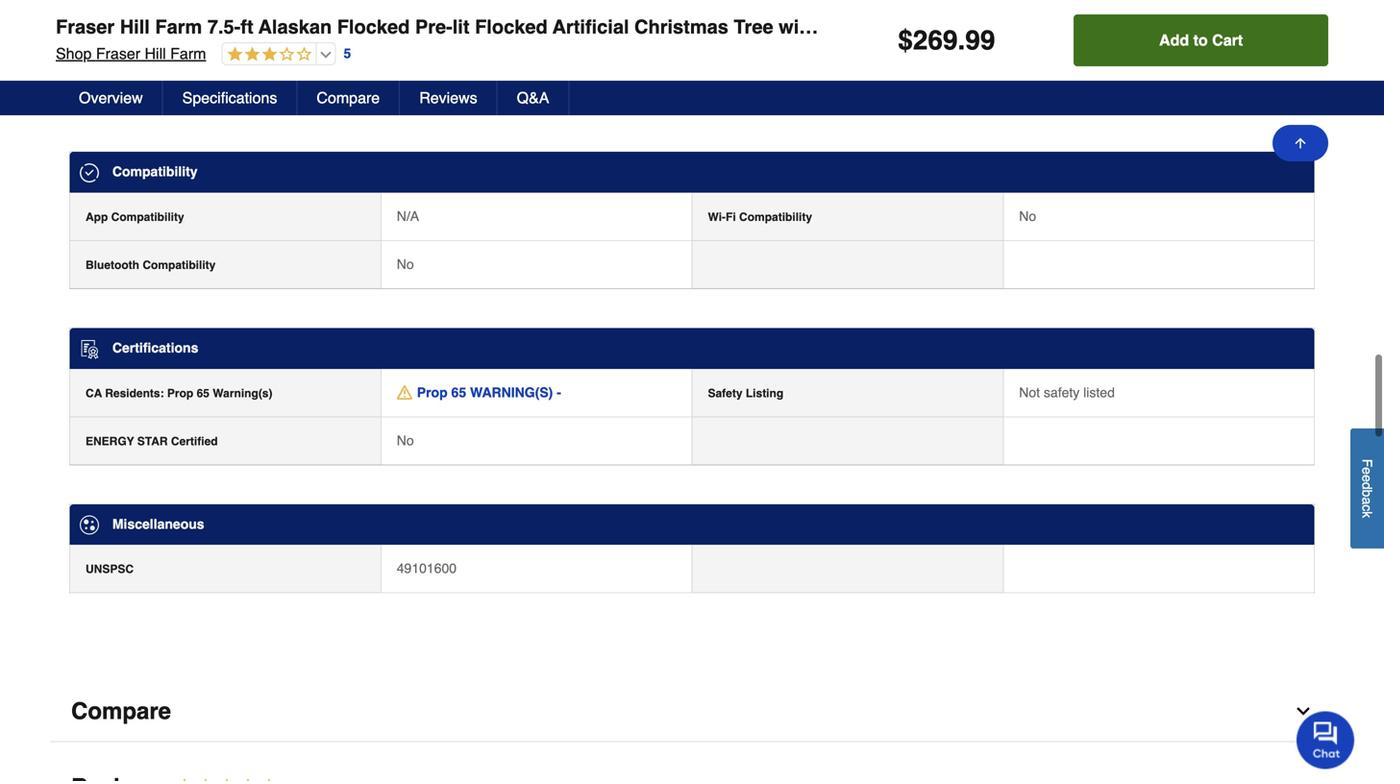 Task type: locate. For each thing, give the bounding box(es) containing it.
0 vertical spatial hill
[[120, 16, 150, 38]]

compatibility right fi
[[739, 211, 812, 224]]

works left 'ios'
[[708, 82, 743, 96]]

0 vertical spatial farm
[[155, 16, 202, 38]]

$
[[898, 25, 913, 56]]

1 vertical spatial compare button
[[50, 682, 1334, 743]]

1 works from the top
[[708, 34, 743, 48]]

e
[[1360, 467, 1375, 475], [1360, 475, 1375, 482]]

0 horizontal spatial 65
[[197, 387, 210, 400]]

fraser up "shop"
[[56, 16, 115, 38]]

safety listing
[[708, 387, 784, 400]]

arrow up image
[[1293, 136, 1309, 151]]

works up works with ios
[[708, 34, 743, 48]]

smartthings
[[773, 34, 843, 48]]

add
[[1160, 31, 1189, 49]]

flocked
[[337, 16, 410, 38], [475, 16, 548, 38]]

compatibility up bluetooth compatibility
[[111, 211, 184, 224]]

hill right the rotating
[[145, 45, 166, 62]]

shop
[[56, 45, 92, 62]]

with
[[779, 16, 817, 38], [746, 34, 769, 48], [746, 82, 769, 96]]

1 horizontal spatial flocked
[[475, 16, 548, 38]]

3.2 stars image
[[223, 46, 312, 64], [164, 775, 297, 782]]

pre-
[[415, 16, 453, 38]]

reviews
[[419, 89, 478, 107]]

fi
[[726, 211, 736, 224]]

prop
[[417, 385, 448, 400], [167, 387, 193, 400]]

1 horizontal spatial 65
[[451, 385, 466, 400]]

prop right prop65 warning "image"
[[417, 385, 448, 400]]

shop fraser hill farm
[[56, 45, 206, 62]]

hill
[[120, 16, 150, 38], [145, 45, 166, 62]]

works
[[708, 34, 743, 48], [708, 82, 743, 96]]

ca residents: prop 65 warning(s)
[[86, 387, 273, 400]]

app compatibility
[[86, 211, 184, 224]]

q&a button
[[498, 81, 570, 115]]

1 horizontal spatial compare
[[317, 89, 380, 107]]

fraser up season
[[96, 45, 140, 62]]

0 horizontal spatial compare
[[71, 699, 171, 725]]

lights
[[951, 16, 1009, 38]]

.
[[958, 25, 966, 56]]

tree
[[734, 16, 774, 38], [136, 34, 159, 48]]

no for energy star certified
[[397, 433, 414, 448]]

residents:
[[105, 387, 164, 400]]

compare for f e e d b a c k
[[71, 699, 171, 725]]

99
[[966, 25, 995, 56]]

0 horizontal spatial flocked
[[337, 16, 410, 38]]

65 left "warning(s)" at left
[[451, 385, 466, 400]]

0 vertical spatial compare button
[[297, 81, 400, 115]]

farm up specifications
[[170, 45, 206, 62]]

christmas
[[635, 16, 729, 38]]

works with ios
[[708, 82, 793, 96]]

2 e from the top
[[1360, 475, 1375, 482]]

-
[[557, 385, 561, 400]]

0 vertical spatial works
[[708, 34, 743, 48]]

2 flocked from the left
[[475, 16, 548, 38]]

flocked right lit
[[475, 16, 548, 38]]

star
[[137, 435, 168, 448]]

1 vertical spatial 3.2 stars image
[[164, 775, 297, 782]]

c
[[1360, 505, 1375, 512]]

65
[[451, 385, 466, 400], [197, 387, 210, 400]]

not
[[1019, 385, 1040, 400]]

reviews button
[[400, 81, 498, 115]]

to
[[1194, 31, 1208, 49]]

1 e from the top
[[1360, 467, 1375, 475]]

works for no
[[708, 34, 743, 48]]

hill up shop fraser hill farm
[[120, 16, 150, 38]]

certified
[[171, 435, 218, 448]]

overview button
[[60, 81, 163, 115]]

0 horizontal spatial prop
[[167, 387, 193, 400]]

f
[[1360, 459, 1375, 467]]

tree left the stand
[[136, 34, 159, 48]]

listed
[[1084, 385, 1115, 400]]

farm left 7.5-
[[155, 16, 202, 38]]

bluetooth
[[86, 259, 139, 272]]

0 vertical spatial compare
[[317, 89, 380, 107]]

compare
[[317, 89, 380, 107], [71, 699, 171, 725]]

wi-fi compatibility
[[708, 211, 812, 224]]

n/a
[[397, 209, 419, 224]]

no
[[397, 32, 414, 48], [1019, 80, 1037, 96], [1019, 209, 1037, 224], [397, 257, 414, 272], [397, 433, 414, 448]]

warning(s)
[[213, 387, 273, 400]]

2 works from the top
[[708, 82, 743, 96]]

e up b
[[1360, 475, 1375, 482]]

compatibility
[[112, 164, 198, 180], [111, 211, 184, 224], [739, 211, 812, 224], [143, 259, 216, 272]]

e up d
[[1360, 467, 1375, 475]]

with left 'ios'
[[746, 82, 769, 96]]

with up works with ios
[[746, 34, 769, 48]]

flocked up 5
[[337, 16, 410, 38]]

warning(s)
[[470, 385, 553, 400]]

incandescent
[[823, 16, 946, 38]]

unspsc
[[86, 563, 134, 576]]

1 vertical spatial compare
[[71, 699, 171, 725]]

farm
[[155, 16, 202, 38], [170, 45, 206, 62]]

energy
[[86, 435, 134, 448]]

fraser
[[56, 16, 115, 38], [96, 45, 140, 62]]

compare button
[[297, 81, 400, 115], [50, 682, 1334, 743]]

listing
[[746, 387, 784, 400]]

prop right "residents:"
[[167, 387, 193, 400]]

1 vertical spatial works
[[708, 82, 743, 96]]

tree up works with ios
[[734, 16, 774, 38]]

not safety listed
[[1019, 385, 1115, 400]]

miscellaneous
[[112, 517, 204, 532]]

compatibility down app compatibility
[[143, 259, 216, 272]]

overview
[[79, 89, 143, 107]]

65 left warning(s)
[[197, 387, 210, 400]]



Task type: describe. For each thing, give the bounding box(es) containing it.
269
[[913, 25, 958, 56]]

app
[[86, 211, 108, 224]]

with up 'ios'
[[779, 16, 817, 38]]

1 vertical spatial fraser
[[96, 45, 140, 62]]

cart
[[1213, 31, 1243, 49]]

rotating
[[86, 34, 132, 48]]

q&a
[[517, 89, 549, 107]]

prop 65 warning(s) -
[[417, 385, 561, 400]]

1 horizontal spatial prop
[[417, 385, 448, 400]]

compare button for q&a
[[297, 81, 400, 115]]

ca
[[86, 387, 102, 400]]

add to cart
[[1160, 31, 1243, 49]]

1 horizontal spatial tree
[[734, 16, 774, 38]]

k
[[1360, 512, 1375, 518]]

with for no
[[746, 34, 769, 48]]

prop65 warning image
[[397, 385, 412, 400]]

fraser hill farm 7.5-ft alaskan flocked pre-lit flocked artificial christmas tree with incandescent lights
[[56, 16, 1009, 38]]

compatibility up app compatibility
[[112, 164, 198, 180]]

d
[[1360, 482, 1375, 490]]

no for rotating tree stand
[[397, 32, 414, 48]]

ft
[[241, 16, 253, 38]]

works for winter
[[708, 82, 743, 96]]

certifications
[[112, 340, 198, 356]]

with for winter
[[746, 82, 769, 96]]

49101600
[[397, 561, 457, 576]]

7.5-
[[208, 16, 241, 38]]

65 inside prop 65 warning(s) - link
[[451, 385, 466, 400]]

safety
[[1044, 385, 1080, 400]]

artificial
[[553, 16, 629, 38]]

compare for q&a
[[317, 89, 380, 107]]

chat invite button image
[[1297, 711, 1356, 770]]

works with smartthings
[[708, 34, 843, 48]]

winter
[[397, 80, 436, 96]]

specifications button
[[163, 81, 297, 115]]

stand
[[163, 34, 195, 48]]

lit
[[453, 16, 470, 38]]

compare button for f e e d b a c k
[[50, 682, 1334, 743]]

f e e d b a c k
[[1360, 459, 1375, 518]]

bluetooth compatibility
[[86, 259, 216, 272]]

1 vertical spatial hill
[[145, 45, 166, 62]]

energy star certified
[[86, 435, 218, 448]]

no for bluetooth compatibility
[[397, 257, 414, 272]]

0 vertical spatial 3.2 stars image
[[223, 46, 312, 64]]

b
[[1360, 490, 1375, 497]]

rotating tree stand
[[86, 34, 195, 48]]

1 flocked from the left
[[337, 16, 410, 38]]

season
[[86, 82, 127, 96]]

ios
[[773, 82, 793, 96]]

$ 269 . 99
[[898, 25, 995, 56]]

wi-
[[708, 211, 726, 224]]

safety
[[708, 387, 743, 400]]

0 vertical spatial fraser
[[56, 16, 115, 38]]

chevron down image
[[1294, 702, 1313, 722]]

alaskan
[[258, 16, 332, 38]]

prop 65 warning(s) - link
[[397, 383, 561, 402]]

1 vertical spatial farm
[[170, 45, 206, 62]]

0 horizontal spatial tree
[[136, 34, 159, 48]]

add to cart button
[[1074, 14, 1329, 66]]

f e e d b a c k button
[[1351, 429, 1384, 549]]

a
[[1360, 497, 1375, 505]]

5
[[344, 46, 351, 61]]

specifications
[[182, 89, 277, 107]]



Task type: vqa. For each thing, say whether or not it's contained in the screenshot.
4
no



